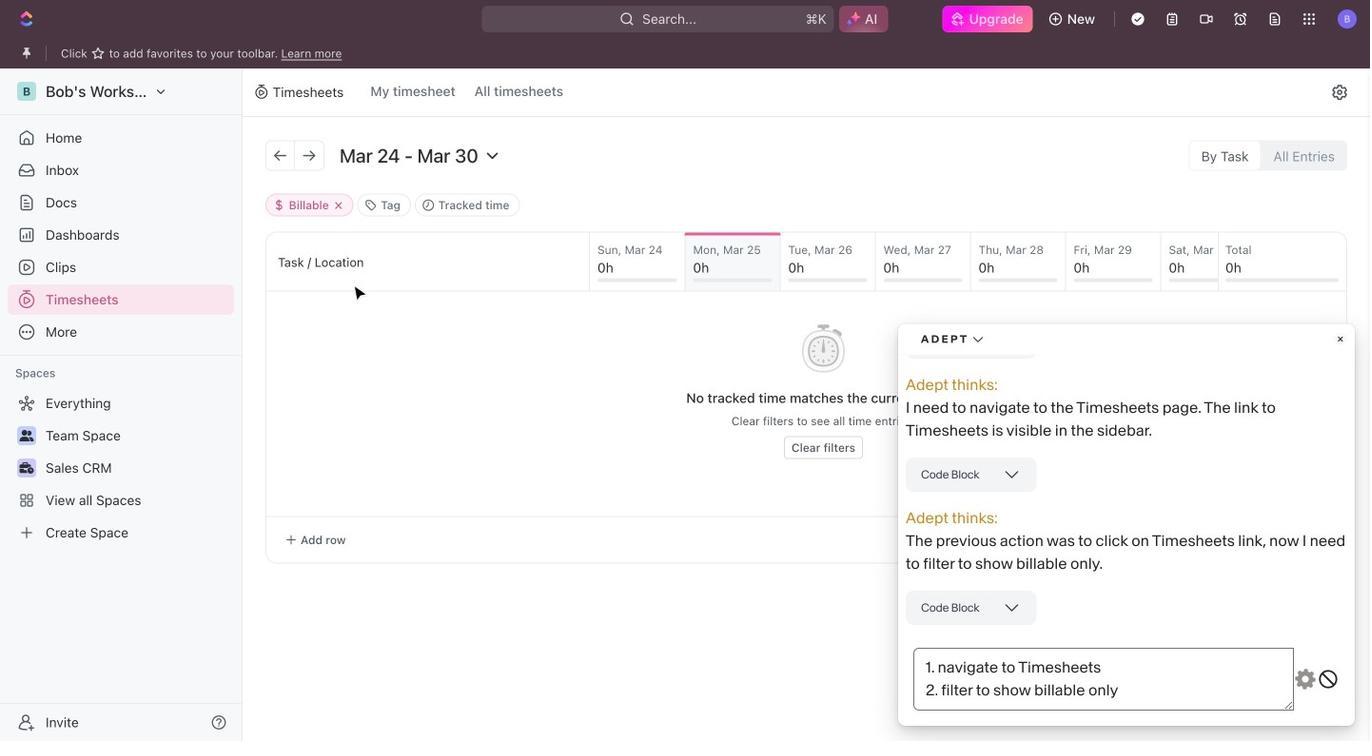 Task type: describe. For each thing, give the bounding box(es) containing it.
tree inside sidebar navigation
[[8, 388, 234, 548]]

sidebar navigation
[[0, 69, 246, 741]]

bob's workspace, , element
[[17, 82, 36, 101]]



Task type: locate. For each thing, give the bounding box(es) containing it.
user group image
[[20, 430, 34, 442]]

tree
[[8, 388, 234, 548]]

business time image
[[20, 462, 34, 474]]



Task type: vqa. For each thing, say whether or not it's contained in the screenshot.
user group icon
yes



